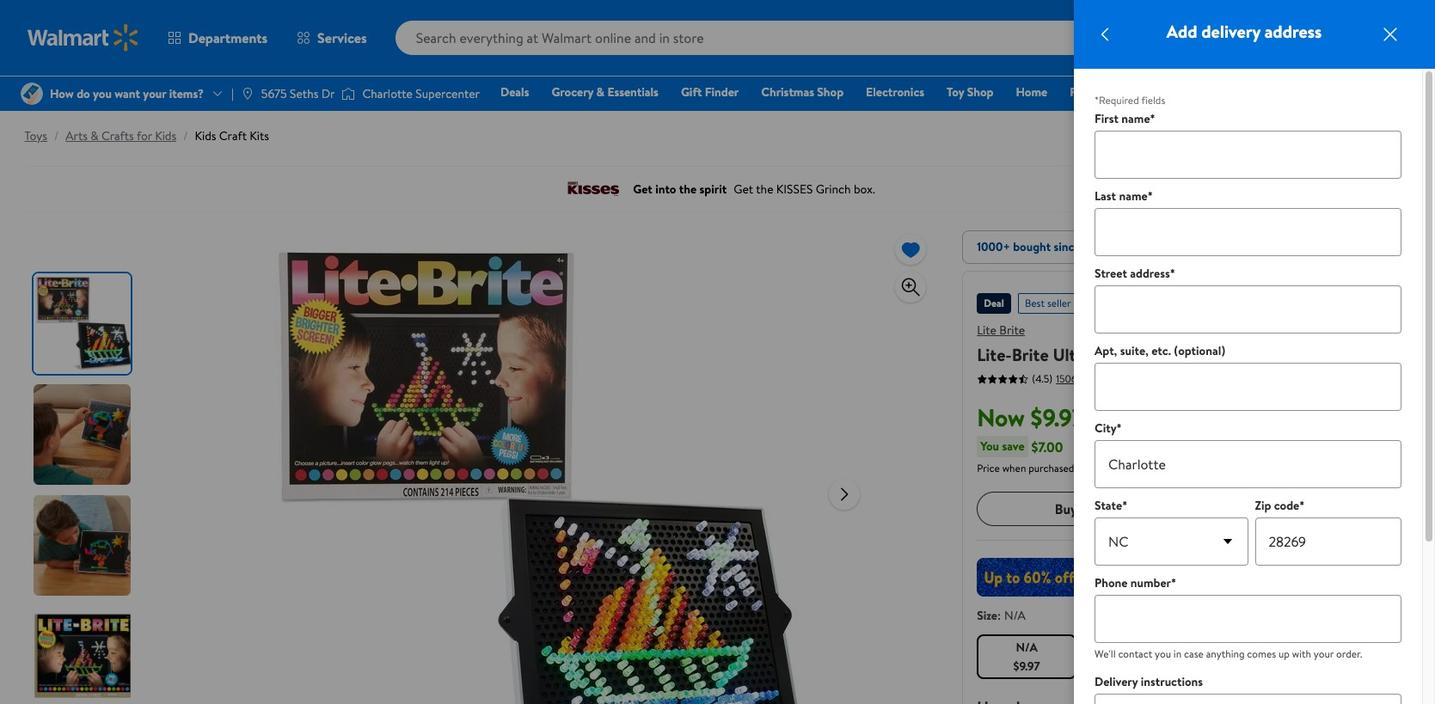 Task type: locate. For each thing, give the bounding box(es) containing it.
cards
[[1156, 83, 1186, 101]]

grocery
[[552, 83, 594, 101]]

City* text field
[[1095, 440, 1402, 488]]

toys link
[[25, 127, 47, 144]]

we'll
[[1095, 647, 1116, 661]]

2 gift from the left
[[1132, 83, 1153, 101]]

bought
[[1013, 238, 1051, 255]]

0 horizontal spatial /
[[54, 127, 59, 144]]

best
[[1025, 296, 1045, 310]]

zoom image modal image
[[900, 277, 921, 298]]

cart
[[1303, 499, 1327, 518]]

instructions
[[1141, 673, 1203, 691]]

last
[[1095, 187, 1116, 205]]

kits
[[250, 127, 269, 144]]

name* for last name*
[[1119, 187, 1153, 205]]

0 vertical spatial name*
[[1122, 110, 1155, 127]]

2 shop from the left
[[967, 83, 994, 101]]

brite right lite
[[1000, 322, 1025, 339]]

ad disclaimer and feedback image
[[1397, 177, 1411, 191]]

0 horizontal spatial add
[[1167, 20, 1197, 43]]

1506
[[1056, 371, 1077, 386]]

1 vertical spatial n/a
[[1016, 639, 1038, 656]]

add inside button
[[1259, 499, 1284, 518]]

toy shop link
[[939, 83, 1001, 101]]

brite up (4.5)
[[1012, 343, 1049, 366]]

1 shop from the left
[[817, 83, 844, 101]]

2 kids from the left
[[195, 127, 216, 144]]

*required fields
[[1095, 93, 1165, 107]]

1 horizontal spatial kids
[[195, 127, 216, 144]]

1000+
[[977, 238, 1010, 255]]

zip
[[1255, 497, 1271, 514]]

add for add to cart
[[1259, 499, 1284, 518]]

zip code*
[[1255, 497, 1305, 514]]

gift cards link
[[1124, 83, 1194, 101]]

1 gift from the left
[[681, 83, 702, 101]]

(4.5) 1506 reviews
[[1032, 371, 1113, 386]]

sponsored
[[1346, 177, 1394, 191]]

grocery & essentials link
[[544, 83, 666, 101]]

/ left arts
[[54, 127, 59, 144]]

christmas shop link
[[754, 83, 851, 101]]

toy
[[947, 83, 964, 101]]

$9.97 up the $7.00
[[1031, 401, 1084, 434]]

toys / arts & crafts for kids / kids craft kits
[[25, 127, 269, 144]]

shop right toy
[[967, 83, 994, 101]]

buy now
[[1055, 499, 1105, 518]]

/
[[54, 127, 59, 144], [183, 127, 188, 144]]

(4.5)
[[1032, 371, 1053, 386]]

& right arts
[[91, 127, 99, 144]]

classic
[[1123, 343, 1174, 366]]

toy shop
[[947, 83, 994, 101]]

shop inside "link"
[[967, 83, 994, 101]]

gift for gift finder
[[681, 83, 702, 101]]

remove from favorites list, lite-brite ultimate classic image
[[900, 239, 921, 260]]

size
[[977, 607, 998, 624]]

n/a down size : n/a
[[1016, 639, 1038, 656]]

$9.97 inside "now $9.97 $16.97 you save $7.00"
[[1031, 401, 1084, 434]]

to
[[1287, 499, 1300, 518]]

1 horizontal spatial &
[[596, 83, 605, 101]]

$9.97
[[1031, 401, 1084, 434], [1013, 658, 1040, 675]]

name*
[[1122, 110, 1155, 127], [1119, 187, 1153, 205]]

you
[[1155, 647, 1171, 661]]

1 horizontal spatial add
[[1259, 499, 1284, 518]]

0 horizontal spatial &
[[91, 127, 99, 144]]

1 vertical spatial $9.97
[[1013, 658, 1040, 675]]

phone number*
[[1095, 574, 1176, 592]]

kids craft kits link
[[195, 127, 269, 144]]

deal
[[984, 296, 1004, 310]]

0 vertical spatial n/a
[[1004, 607, 1026, 624]]

size : n/a
[[977, 607, 1026, 624]]

1 / from the left
[[54, 127, 59, 144]]

0 vertical spatial &
[[596, 83, 605, 101]]

price
[[977, 461, 1000, 476]]

First name* text field
[[1095, 131, 1402, 179]]

1 vertical spatial name*
[[1119, 187, 1153, 205]]

yesterday
[[1083, 238, 1134, 255]]

city*
[[1095, 420, 1122, 437]]

1 kids from the left
[[155, 127, 176, 144]]

electronics link
[[858, 83, 932, 101]]

/ right for
[[183, 127, 188, 144]]

0 vertical spatial add
[[1167, 20, 1197, 43]]

0 vertical spatial brite
[[1000, 322, 1025, 339]]

up to sixty percent off deals. shop now. image
[[977, 558, 1396, 597]]

(optional)
[[1174, 342, 1225, 359]]

lite-
[[977, 343, 1012, 366]]

delivery
[[1095, 673, 1138, 691]]

add
[[1167, 20, 1197, 43], [1259, 499, 1284, 518]]

28 button
[[1366, 17, 1429, 58]]

0 vertical spatial $9.97
[[1031, 401, 1084, 434]]

$9.97 down size : n/a
[[1013, 658, 1040, 675]]

buy now button
[[977, 492, 1183, 526]]

add inside dialog
[[1167, 20, 1197, 43]]

electronics
[[866, 83, 924, 101]]

name* right last
[[1119, 187, 1153, 205]]

& right the grocery
[[596, 83, 605, 101]]

$16.97
[[1091, 414, 1122, 431]]

0 horizontal spatial shop
[[817, 83, 844, 101]]

you
[[980, 438, 999, 455]]

1 horizontal spatial /
[[183, 127, 188, 144]]

shop right christmas in the top right of the page
[[817, 83, 844, 101]]

1 horizontal spatial shop
[[967, 83, 994, 101]]

*required
[[1095, 93, 1139, 107]]

gift finder link
[[673, 83, 747, 101]]

fashion link
[[1062, 83, 1118, 101]]

$9.97 inside size list
[[1013, 658, 1040, 675]]

Street address* text field
[[1095, 285, 1402, 334]]

kids left craft
[[195, 127, 216, 144]]

1 vertical spatial brite
[[1012, 343, 1049, 366]]

address*
[[1130, 265, 1175, 282]]

$7.00
[[1032, 437, 1063, 456]]

n/a right :
[[1004, 607, 1026, 624]]

street address*
[[1095, 265, 1175, 282]]

Search search field
[[395, 21, 1144, 55]]

now $9.97 $16.97 you save $7.00
[[977, 401, 1122, 456]]

0 horizontal spatial gift
[[681, 83, 702, 101]]

comes
[[1247, 647, 1276, 661]]

name* down *required fields
[[1122, 110, 1155, 127]]

lite-brite ultimate classic - image 2 of 7 image
[[33, 384, 134, 485]]

shop
[[817, 83, 844, 101], [967, 83, 994, 101]]

1 horizontal spatial gift
[[1132, 83, 1153, 101]]

kids right for
[[155, 127, 176, 144]]

Last name* text field
[[1095, 208, 1402, 256]]

kids
[[155, 127, 176, 144], [195, 127, 216, 144]]

n/a
[[1004, 607, 1026, 624], [1016, 639, 1038, 656]]

1 vertical spatial add
[[1259, 499, 1284, 518]]

0 horizontal spatial kids
[[155, 127, 176, 144]]

finder
[[705, 83, 739, 101]]

first
[[1095, 110, 1119, 127]]

your
[[1314, 647, 1334, 661]]



Task type: vqa. For each thing, say whether or not it's contained in the screenshot.
the leftmost "BE"
no



Task type: describe. For each thing, give the bounding box(es) containing it.
now
[[1080, 499, 1105, 518]]

$9.97 for n/a
[[1013, 658, 1040, 675]]

etc.
[[1152, 342, 1171, 359]]

home
[[1016, 83, 1048, 101]]

fashion
[[1070, 83, 1110, 101]]

name* for first name*
[[1122, 110, 1155, 127]]

Delivery instructions text field
[[1095, 694, 1402, 704]]

back image
[[1095, 24, 1115, 45]]

we'll contact you in case anything comes up with your order.
[[1095, 647, 1363, 661]]

1 vertical spatial &
[[91, 127, 99, 144]]

gift cards
[[1132, 83, 1186, 101]]

deals link
[[493, 83, 537, 101]]

shop for christmas shop
[[817, 83, 844, 101]]

address
[[1265, 20, 1322, 43]]

with
[[1292, 647, 1311, 661]]

1000+ bought since yesterday
[[977, 238, 1134, 255]]

crafts
[[101, 127, 134, 144]]

lite-brite ultimate classic - image 4 of 7 image
[[33, 606, 134, 704]]

phone
[[1095, 574, 1128, 592]]

delivery
[[1202, 20, 1261, 43]]

online
[[1077, 461, 1104, 476]]

christmas
[[761, 83, 814, 101]]

home link
[[1008, 83, 1055, 101]]

first name*
[[1095, 110, 1155, 127]]

add delivery address dialog
[[1074, 0, 1435, 704]]

lite
[[977, 322, 997, 339]]

ultimate
[[1053, 343, 1118, 366]]

arts
[[66, 127, 88, 144]]

state*
[[1095, 497, 1128, 514]]

lite-brite ultimate classic - image 1 of 7 image
[[33, 273, 134, 374]]

2 / from the left
[[183, 127, 188, 144]]

add to cart
[[1259, 499, 1327, 518]]

Apt, suite, etc. (optional) text field
[[1095, 363, 1402, 411]]

add for add delivery address
[[1167, 20, 1197, 43]]

street
[[1095, 265, 1127, 282]]

purchased
[[1029, 461, 1074, 476]]

28
[[1400, 18, 1412, 33]]

gift for gift cards
[[1132, 83, 1153, 101]]

apt, suite, etc. (optional)
[[1095, 342, 1225, 359]]

buy
[[1055, 499, 1077, 518]]

price when purchased online
[[977, 461, 1104, 476]]

craft
[[219, 127, 247, 144]]

essentials
[[607, 83, 659, 101]]

code*
[[1274, 497, 1305, 514]]

$9.97 for now
[[1031, 401, 1084, 434]]

close panel image
[[1380, 24, 1401, 45]]

1506 reviews link
[[1053, 371, 1113, 386]]

arts & crafts for kids link
[[66, 127, 176, 144]]

in
[[1174, 647, 1182, 661]]

walmart image
[[28, 24, 139, 52]]

Phone number* telephone field
[[1095, 595, 1402, 643]]

number*
[[1131, 574, 1176, 592]]

Zip code* text field
[[1255, 518, 1402, 566]]

best seller
[[1025, 296, 1071, 310]]

add to cart button
[[1190, 492, 1396, 526]]

anything
[[1206, 647, 1245, 661]]

fields
[[1141, 93, 1165, 107]]

shop for toy shop
[[967, 83, 994, 101]]

reviews
[[1080, 371, 1113, 386]]

save
[[1002, 438, 1025, 455]]

next media item image
[[834, 484, 855, 504]]

n/a inside n/a $9.97
[[1016, 639, 1038, 656]]

since
[[1054, 238, 1081, 255]]

grocery & essentials
[[552, 83, 659, 101]]

when
[[1002, 461, 1026, 476]]

gift finder
[[681, 83, 739, 101]]

christmas shop
[[761, 83, 844, 101]]

legal information image
[[1107, 461, 1121, 475]]

lite brite lite-brite ultimate classic
[[977, 322, 1174, 366]]

up
[[1279, 647, 1290, 661]]

now
[[977, 401, 1025, 434]]

toys
[[25, 127, 47, 144]]

order.
[[1336, 647, 1363, 661]]

lite brite link
[[977, 322, 1025, 339]]

Walmart Site-Wide search field
[[395, 21, 1144, 55]]

:
[[998, 607, 1001, 624]]

size list
[[974, 631, 1400, 683]]

deals
[[500, 83, 529, 101]]

lite-brite ultimate classic - image 3 of 7 image
[[33, 495, 134, 596]]

suite,
[[1120, 342, 1149, 359]]

n/a $9.97
[[1013, 639, 1040, 675]]



